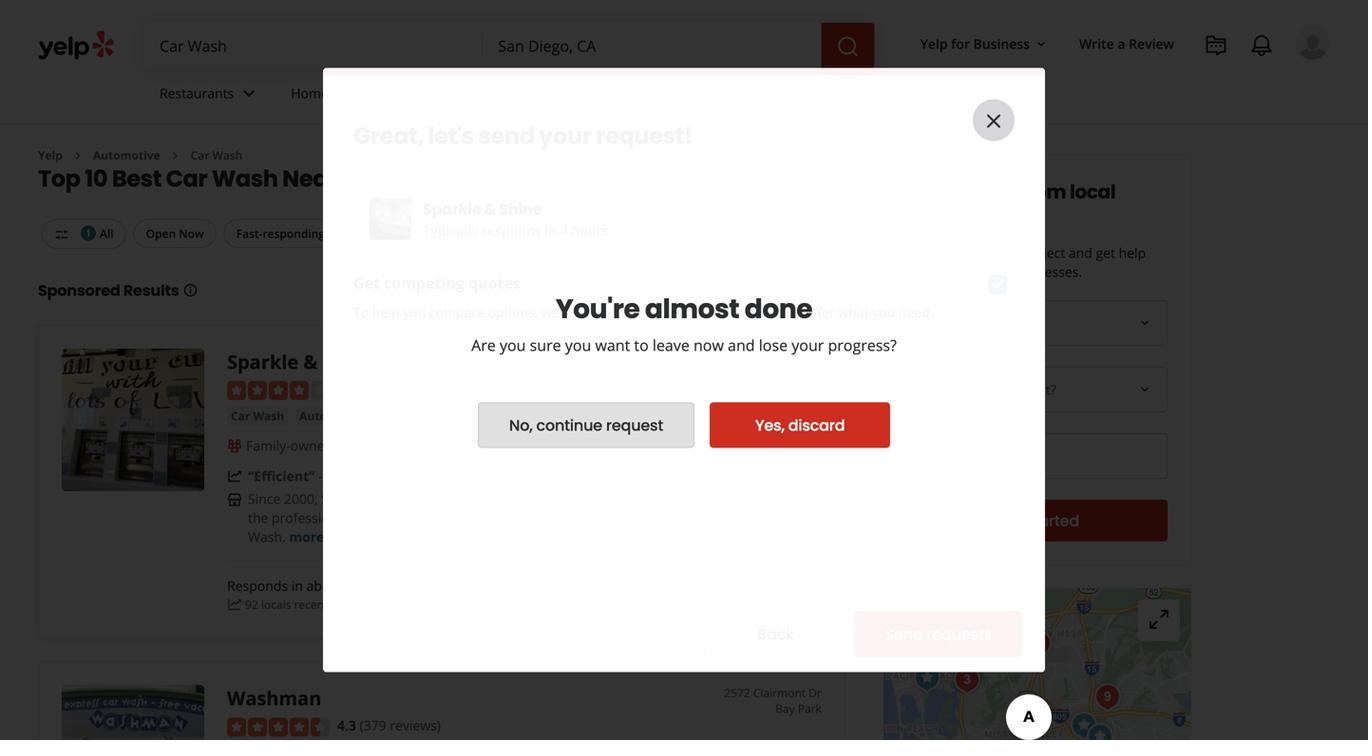 Task type: locate. For each thing, give the bounding box(es) containing it.
since 2000, sparkle & shine has provided quality services to clients by providing them with the professional care they deserve. get in touch today to learn more about our car wash.
[[248, 490, 807, 546]]

business categories element
[[144, 68, 1330, 124]]

0 vertical spatial 16 trending v2 image
[[227, 469, 242, 484]]

request
[[357, 226, 402, 241]]

car down 'restaurants' link
[[191, 147, 209, 163]]

1 horizontal spatial from
[[1021, 179, 1066, 205]]

notifications image
[[1250, 34, 1273, 57]]

2 vertical spatial &
[[371, 490, 380, 508]]

about
[[950, 244, 987, 262], [674, 509, 711, 527], [306, 577, 343, 595]]

& inside 'since 2000, sparkle & shine has provided quality services to clients by providing them with the professional care they deserve. get in touch today to learn more about our car wash.'
[[371, 490, 380, 508]]

san
[[342, 163, 385, 195]]

16 filter v2 image
[[54, 227, 69, 242]]

wash
[[212, 147, 243, 163], [212, 163, 278, 195], [253, 408, 284, 424]]

1 all
[[86, 226, 114, 241]]

2 horizontal spatial to
[[604, 490, 617, 508]]

1 horizontal spatial get
[[995, 510, 1022, 532]]

1 vertical spatial from
[[907, 263, 938, 281]]

from left local
[[1021, 179, 1066, 205]]

a inside the request a quote button
[[405, 226, 412, 241]]

16 trending v2 image up 16 bizhouse v2 image at the left of the page
[[227, 469, 242, 484]]

4.3 (379 reviews)
[[337, 717, 441, 735]]

local
[[1070, 179, 1116, 205]]

& up 4.2 star rating image
[[303, 349, 318, 375]]

more link
[[289, 528, 324, 546]]

to left 12 on the left bottom of page
[[390, 467, 403, 485]]

automotive link
[[93, 147, 160, 163]]

16 chevron right v2 image right best
[[168, 148, 183, 163]]

12
[[406, 467, 421, 485]]

available
[[448, 437, 504, 455]]

1 horizontal spatial &
[[336, 437, 346, 455]]

yelp for business button
[[913, 27, 1057, 61]]

16 chevron right v2 image right yelp "link" at the top of page
[[70, 148, 85, 163]]

info icon image
[[612, 437, 627, 453], [612, 437, 627, 453]]

2 vertical spatial about
[[306, 577, 343, 595]]

by inside 'since 2000, sparkle & shine has provided quality services to clients by providing them with the professional care they deserve. get in touch today to learn more about our car wash.'
[[664, 490, 678, 508]]

16 bizhouse v2 image
[[227, 492, 242, 507]]

4.3 star rating image
[[227, 718, 330, 737]]

car wash down 'restaurants' link
[[191, 147, 243, 163]]

0 vertical spatial do
[[955, 293, 969, 308]]

write
[[1079, 35, 1114, 53]]

best
[[112, 163, 161, 195]]

from inside tell us about your project and get help from sponsored businesses.
[[907, 263, 938, 281]]

car inside 'since 2000, sparkle & shine has provided quality services to clients by providing them with the professional care they deserve. get in touch today to learn more about our car wash.'
[[739, 509, 760, 527]]

16 trending v2 image left 92
[[227, 597, 242, 613]]

yelp for yelp for business
[[920, 35, 948, 53]]

to down services
[[586, 509, 599, 527]]

tell
[[907, 244, 929, 262]]

request a quote button
[[345, 219, 461, 248]]

1 horizontal spatial in
[[494, 509, 505, 527]]

sort:
[[671, 173, 700, 191]]

more down the professional
[[289, 528, 324, 546]]

0 vertical spatial sparkle
[[227, 349, 299, 375]]

0 horizontal spatial a
[[397, 597, 403, 612]]

1 16 chevron right v2 image from the left
[[70, 148, 85, 163]]

2 horizontal spatial &
[[371, 490, 380, 508]]

0 vertical spatial more
[[637, 509, 671, 527]]

get
[[468, 509, 490, 527], [995, 510, 1022, 532]]

sponsored
[[38, 280, 120, 301]]

0 vertical spatial about
[[950, 244, 987, 262]]

about up recently
[[306, 577, 343, 595]]

2 horizontal spatial a
[[1118, 35, 1125, 53]]

yelp for yelp "link" at the top of page
[[38, 147, 63, 163]]

requested
[[340, 597, 394, 612]]

diego,
[[390, 163, 462, 195]]

get
[[1096, 244, 1115, 262]]

1 horizontal spatial about
[[674, 509, 711, 527]]

you for need
[[982, 381, 1005, 399]]

you left need
[[982, 381, 1005, 399]]

car up 16 family owned v2 image
[[231, 408, 250, 424]]

  text field
[[907, 433, 1168, 479]]

all
[[100, 226, 114, 241]]

get inside 'since 2000, sparkle & shine has provided quality services to clients by providing them with the professional care they deserve. get in touch today to learn more about our car wash.'
[[468, 509, 490, 527]]

0 vertical spatial from
[[1021, 179, 1066, 205]]

1 horizontal spatial shine
[[384, 490, 418, 508]]

0 horizontal spatial about
[[306, 577, 343, 595]]

0 vertical spatial 16 info v2 image
[[830, 175, 845, 190]]

1 vertical spatial &
[[336, 437, 346, 455]]

you left need?
[[972, 293, 992, 308]]

car down "them"
[[739, 509, 760, 527]]

2 vertical spatial to
[[586, 509, 599, 527]]

"efficient" - according to 12 users
[[248, 467, 459, 485]]

professional
[[272, 509, 348, 527]]

yelp left 10
[[38, 147, 63, 163]]

with
[[780, 490, 807, 508]]

1 horizontal spatial sparkle
[[321, 490, 367, 508]]

project
[[1022, 244, 1065, 262]]

1 horizontal spatial by
[[664, 490, 678, 508]]

quote
[[415, 226, 449, 241]]

-
[[318, 467, 323, 485]]

1 vertical spatial 16 info v2 image
[[183, 282, 198, 298]]

2 16 chevron right v2 image from the left
[[168, 148, 183, 163]]

0 horizontal spatial get
[[468, 509, 490, 527]]

restaurants
[[160, 84, 234, 102]]

a right write
[[1118, 35, 1125, 53]]

0 vertical spatial by
[[507, 437, 522, 455]]

None search field
[[144, 23, 875, 68]]

1 vertical spatial by
[[664, 490, 678, 508]]

car right best
[[166, 163, 207, 195]]

0 vertical spatial &
[[303, 349, 318, 375]]

do right what
[[955, 293, 969, 308]]

& right owned
[[336, 437, 346, 455]]

wash up fast- on the left
[[212, 163, 278, 195]]

yelp inside button
[[920, 35, 948, 53]]

car wash up family-
[[231, 408, 284, 424]]

0 horizontal spatial 16 chevron right v2 image
[[70, 148, 85, 163]]

virtual
[[481, 226, 518, 241]]

1 vertical spatial you
[[982, 381, 1005, 399]]

car wash inside button
[[231, 408, 284, 424]]

1 horizontal spatial 16 chevron right v2 image
[[168, 148, 183, 163]]

car wash link
[[227, 407, 288, 426]]

1 vertical spatial more
[[289, 528, 324, 546]]

0 vertical spatial you
[[972, 293, 992, 308]]

home
[[291, 84, 329, 102]]

1 vertical spatial yelp
[[38, 147, 63, 163]]

a for write
[[1118, 35, 1125, 53]]

by
[[507, 437, 522, 455], [664, 490, 678, 508]]

shine up detailing
[[323, 349, 375, 375]]

owned
[[290, 437, 333, 455]]

1 vertical spatial do
[[962, 381, 978, 399]]

car inside button
[[231, 408, 250, 424]]

about inside tell us about your project and get help from sponsored businesses.
[[950, 244, 987, 262]]

1 16 trending v2 image from the top
[[227, 469, 242, 484]]

"efficient"
[[248, 467, 315, 485]]

0 horizontal spatial 16 info v2 image
[[183, 282, 198, 298]]

car
[[191, 147, 209, 163], [166, 163, 207, 195], [231, 408, 250, 424], [739, 509, 760, 527]]

in
[[494, 509, 505, 527], [291, 577, 303, 595]]

you for need?
[[972, 293, 992, 308]]

2000,
[[284, 490, 318, 508]]

get left "started"
[[995, 510, 1022, 532]]

yelp left for on the top of page
[[920, 35, 948, 53]]

1 vertical spatial 16 trending v2 image
[[227, 597, 242, 613]]

to up learn
[[604, 490, 617, 508]]

0 horizontal spatial shine
[[323, 349, 375, 375]]

since
[[248, 490, 281, 508]]

family-
[[246, 437, 290, 455]]

0 vertical spatial in
[[494, 509, 505, 527]]

1 vertical spatial sparkle
[[321, 490, 367, 508]]

1 horizontal spatial more
[[637, 509, 671, 527]]

in up recently
[[291, 577, 303, 595]]

1 vertical spatial in
[[291, 577, 303, 595]]

0 horizontal spatial sparkle
[[227, 349, 299, 375]]

16 trending v2 image
[[227, 469, 242, 484], [227, 597, 242, 613]]

2 horizontal spatial about
[[950, 244, 987, 262]]

by right clients at left bottom
[[664, 490, 678, 508]]

wash down 4.2 star rating image
[[253, 408, 284, 424]]

16 info v2 image right results
[[183, 282, 198, 298]]

dr
[[809, 685, 822, 701]]

a inside write a review link
[[1118, 35, 1125, 53]]

us
[[932, 244, 947, 262]]

1 vertical spatial shine
[[384, 490, 418, 508]]

24 chevron down v2 image
[[238, 82, 261, 105]]

open now
[[146, 226, 204, 241]]

1 vertical spatial car wash
[[231, 408, 284, 424]]

park
[[798, 701, 822, 717]]

0 horizontal spatial by
[[507, 437, 522, 455]]

car wash
[[191, 147, 243, 163], [231, 408, 284, 424]]

sparkle up 4.2 star rating image
[[227, 349, 299, 375]]

0 vertical spatial a
[[1118, 35, 1125, 53]]

virtual consultations
[[481, 226, 597, 241]]

2 vertical spatial a
[[397, 597, 403, 612]]

providing
[[682, 490, 741, 508]]

yelp for business
[[920, 35, 1030, 53]]

1 horizontal spatial a
[[405, 226, 412, 241]]

a left 'quote'
[[397, 597, 403, 612]]

0 horizontal spatial to
[[390, 467, 403, 485]]

0 horizontal spatial &
[[303, 349, 318, 375]]

by right available
[[507, 437, 522, 455]]

16 chevron down v2 image
[[1034, 37, 1049, 52]]

16 chevron right v2 image
[[70, 148, 85, 163], [168, 148, 183, 163]]

from
[[1021, 179, 1066, 205], [907, 263, 938, 281]]

do right when
[[962, 381, 978, 399]]

about down providing
[[674, 509, 711, 527]]

0 horizontal spatial more
[[289, 528, 324, 546]]

350
[[726, 349, 745, 364]]

dialog
[[0, 0, 1368, 740]]

a left the "quote"
[[405, 226, 412, 241]]

16 info v2 image left the free
[[830, 175, 845, 190]]

encinitas
[[748, 349, 796, 364]]

services
[[551, 490, 601, 508]]

today
[[548, 509, 582, 527]]

need
[[1008, 381, 1039, 399]]

0 horizontal spatial yelp
[[38, 147, 63, 163]]

16 info v2 image
[[830, 175, 845, 190], [183, 282, 198, 298]]

open now button
[[134, 219, 216, 248]]

0 vertical spatial yelp
[[920, 35, 948, 53]]

16 family owned v2 image
[[227, 439, 242, 454]]

responds in about
[[227, 577, 346, 595]]

it?
[[1043, 381, 1056, 399]]

& up care
[[371, 490, 380, 508]]

1 horizontal spatial 16 info v2 image
[[830, 175, 845, 190]]

top 10 best car wash near san diego, california
[[38, 163, 579, 195]]

1 vertical spatial about
[[674, 509, 711, 527]]

get down provided
[[468, 509, 490, 527]]

about up "sponsored"
[[950, 244, 987, 262]]

1 horizontal spatial yelp
[[920, 35, 948, 53]]

sparkle
[[227, 349, 299, 375], [321, 490, 367, 508]]

1 horizontal spatial to
[[586, 509, 599, 527]]

more down clients at left bottom
[[637, 509, 671, 527]]

1 vertical spatial to
[[604, 490, 617, 508]]

when do you need it?
[[922, 381, 1056, 399]]

from down tell on the right top of the page
[[907, 263, 938, 281]]

more
[[637, 509, 671, 527], [289, 528, 324, 546]]

sparkle down "efficient" - according to 12 users
[[321, 490, 367, 508]]

shine up the they on the left bottom
[[384, 490, 418, 508]]

in left touch
[[494, 509, 505, 527]]

restaurants link
[[144, 68, 276, 124]]

and
[[1069, 244, 1093, 262]]

you
[[972, 293, 992, 308], [982, 381, 1005, 399]]

0 horizontal spatial from
[[907, 263, 938, 281]]

1 vertical spatial a
[[405, 226, 412, 241]]



Task type: describe. For each thing, give the bounding box(es) containing it.
deserve.
[[412, 509, 465, 527]]

started
[[1025, 510, 1079, 532]]

clients
[[620, 490, 660, 508]]

sparkle & shine link
[[227, 349, 375, 375]]

2572
[[724, 685, 750, 701]]

about inside 'since 2000, sparkle & shine has provided quality services to clients by providing them with the professional care they deserve. get in touch today to learn more about our car wash.'
[[674, 509, 711, 527]]

when
[[922, 381, 959, 399]]

fast-
[[236, 226, 263, 241]]

users
[[425, 467, 459, 485]]

washman
[[227, 685, 322, 711]]

quotes
[[951, 179, 1017, 205]]

do for what
[[955, 293, 969, 308]]

0 vertical spatial car wash
[[191, 147, 243, 163]]

sparkle inside 'since 2000, sparkle & shine has provided quality services to clients by providing them with the professional care they deserve. get in touch today to learn more about our car wash.'
[[321, 490, 367, 508]]

automotive
[[93, 147, 160, 163]]

free
[[907, 179, 948, 205]]

recently
[[294, 597, 337, 612]]

professionals
[[907, 205, 1035, 232]]

(379
[[360, 717, 386, 735]]

clairmont
[[753, 685, 806, 701]]

yelp link
[[38, 147, 63, 163]]

auto detailing link
[[296, 407, 385, 426]]

family-owned & operated
[[246, 437, 406, 455]]

sponsored
[[941, 263, 1007, 281]]

filters group
[[38, 219, 613, 249]]

request a quote
[[357, 226, 449, 241]]

reviews)
[[390, 717, 441, 735]]

need?
[[995, 293, 1027, 308]]

top
[[38, 163, 80, 195]]

quality
[[506, 490, 548, 508]]

results
[[123, 280, 179, 301]]

from inside free quotes from local professionals
[[1021, 179, 1066, 205]]

about for tell us about your project and get help from sponsored businesses.
[[950, 244, 987, 262]]

them
[[744, 490, 777, 508]]

home services link
[[276, 68, 424, 124]]

projects image
[[1205, 34, 1228, 57]]

write a review link
[[1072, 27, 1182, 61]]

wash inside the car wash button
[[253, 408, 284, 424]]

learn
[[602, 509, 634, 527]]

auto
[[299, 408, 327, 424]]

2572 clairmont dr bay park
[[724, 685, 822, 717]]

fast-responding button
[[224, 219, 337, 248]]

0 vertical spatial to
[[390, 467, 403, 485]]

sponsored results
[[38, 280, 179, 301]]

get started
[[995, 510, 1079, 532]]

they
[[382, 509, 409, 527]]

search image
[[837, 35, 860, 58]]

locals
[[261, 597, 291, 612]]

wash down 'restaurants' link
[[212, 147, 243, 163]]

350 encinitas blvd
[[726, 349, 822, 364]]

for
[[951, 35, 970, 53]]

detailing
[[330, 408, 381, 424]]

1
[[86, 227, 91, 239]]

available by appointment
[[448, 437, 606, 455]]

do for when
[[962, 381, 978, 399]]

has
[[422, 490, 444, 508]]

according
[[326, 467, 387, 485]]

tell us about your project and get help from sponsored businesses.
[[907, 244, 1146, 281]]

0 vertical spatial shine
[[323, 349, 375, 375]]

car wash button
[[227, 407, 288, 426]]

the
[[248, 509, 268, 527]]

user actions element
[[905, 24, 1357, 141]]

touch
[[509, 509, 544, 527]]

92
[[245, 597, 258, 612]]

california
[[466, 163, 579, 195]]

quote
[[406, 597, 437, 612]]

0 horizontal spatial in
[[291, 577, 303, 595]]

close image
[[982, 110, 1005, 133]]

in inside 'since 2000, sparkle & shine has provided quality services to clients by providing them with the professional care they deserve. get in touch today to learn more about our car wash.'
[[494, 509, 505, 527]]

more inside 'since 2000, sparkle & shine has provided quality services to clients by providing them with the professional care they deserve. get in touch today to learn more about our car wash.'
[[637, 509, 671, 527]]

provided
[[447, 490, 503, 508]]

appointment
[[526, 437, 606, 455]]

washman link
[[227, 685, 322, 711]]

what
[[922, 293, 952, 308]]

business
[[973, 35, 1030, 53]]

get started button
[[907, 500, 1168, 542]]

4.3
[[337, 717, 356, 735]]

near
[[282, 163, 337, 195]]

sparkle & shine
[[227, 349, 375, 375]]

10
[[85, 163, 107, 195]]

shine inside 'since 2000, sparkle & shine has provided quality services to clients by providing them with the professional care they deserve. get in touch today to learn more about our car wash.'
[[384, 490, 418, 508]]

home services
[[291, 84, 382, 102]]

4.2 star rating image
[[227, 381, 330, 400]]

write a review
[[1079, 35, 1174, 53]]

our
[[714, 509, 736, 527]]

wash.
[[248, 528, 286, 546]]

operated
[[349, 437, 406, 455]]

consultations
[[521, 226, 597, 241]]

your
[[990, 244, 1018, 262]]

about for responds in about
[[306, 577, 343, 595]]

businesses.
[[1011, 263, 1082, 281]]

a for request
[[405, 226, 412, 241]]

2 16 trending v2 image from the top
[[227, 597, 242, 613]]

blvd
[[799, 349, 822, 364]]

get inside button
[[995, 510, 1022, 532]]



Task type: vqa. For each thing, say whether or not it's contained in the screenshot.
customers.
no



